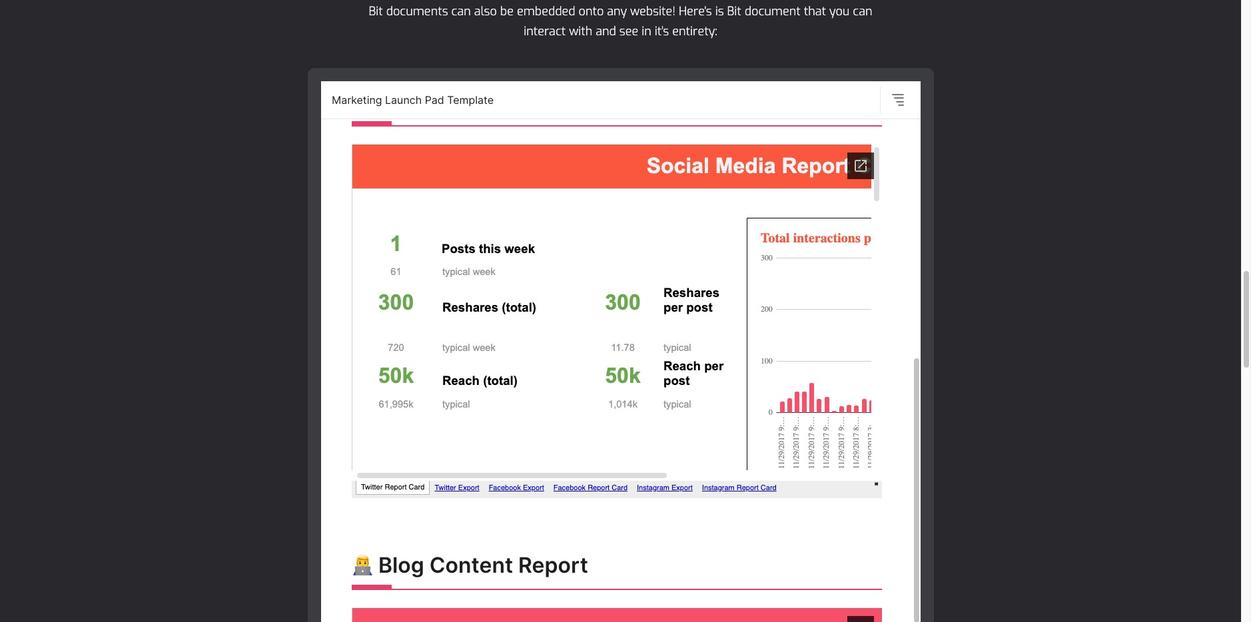 Task type: locate. For each thing, give the bounding box(es) containing it.
can right you
[[854, 3, 873, 19]]

bit
[[369, 3, 383, 19], [728, 3, 742, 19]]

can left also at the top of the page
[[452, 3, 471, 19]]

1 can from the left
[[452, 3, 471, 19]]

1 horizontal spatial can
[[854, 3, 873, 19]]

0 horizontal spatial can
[[452, 3, 471, 19]]

and
[[596, 23, 617, 39]]

document
[[745, 3, 801, 19]]

it's
[[655, 23, 670, 39]]

0 horizontal spatial bit
[[369, 3, 383, 19]]

can
[[452, 3, 471, 19], [854, 3, 873, 19]]

bit right is
[[728, 3, 742, 19]]

bit left the documents
[[369, 3, 383, 19]]

in
[[642, 23, 652, 39]]

1 horizontal spatial bit
[[728, 3, 742, 19]]

entirety:
[[673, 23, 718, 39]]

documents
[[386, 3, 448, 19]]

here's
[[679, 3, 713, 19]]

2 bit from the left
[[728, 3, 742, 19]]

with
[[569, 23, 593, 39]]

that
[[804, 3, 827, 19]]



Task type: describe. For each thing, give the bounding box(es) containing it.
2 can from the left
[[854, 3, 873, 19]]

interact
[[524, 23, 566, 39]]

1 bit from the left
[[369, 3, 383, 19]]

you
[[830, 3, 850, 19]]

see
[[620, 23, 639, 39]]

bit documents can also be embedded onto any website! here's is bit document that you can interact with and see in it's entirety:
[[369, 3, 873, 39]]

is
[[716, 3, 724, 19]]

any
[[608, 3, 627, 19]]

website!
[[631, 3, 676, 19]]

be
[[501, 3, 514, 19]]

onto
[[579, 3, 604, 19]]

also
[[474, 3, 497, 19]]

embedded
[[517, 3, 576, 19]]



Task type: vqa. For each thing, say whether or not it's contained in the screenshot.
Business Proposal Template
no



